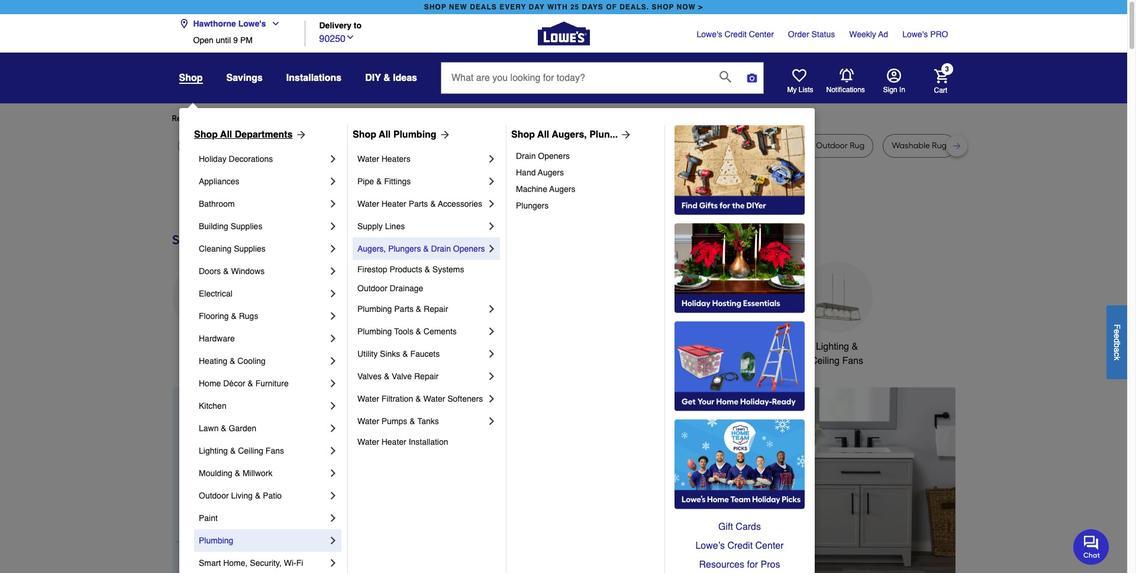 Task type: locate. For each thing, give the bounding box(es) containing it.
supply
[[357, 222, 383, 231]]

0 vertical spatial lighting
[[816, 342, 849, 353]]

2 roth from the left
[[627, 141, 644, 151]]

water down furniture on the left
[[357, 154, 379, 164]]

1 horizontal spatial smart
[[720, 342, 746, 353]]

1 vertical spatial drain
[[431, 244, 451, 254]]

0 vertical spatial outdoor
[[357, 284, 387, 293]]

center up pros
[[755, 541, 784, 552]]

arrow right image inside "shop all plumbing" link
[[436, 129, 451, 141]]

plumbing down paint
[[199, 537, 233, 546]]

1 heater from the top
[[381, 199, 406, 209]]

appliances up heating
[[184, 342, 231, 353]]

1 horizontal spatial fans
[[842, 356, 863, 367]]

living
[[231, 492, 253, 501]]

kitchen down cements
[[443, 342, 475, 353]]

90250
[[319, 33, 346, 44]]

0 horizontal spatial augers,
[[357, 244, 386, 254]]

e up d
[[1112, 329, 1122, 334]]

0 vertical spatial bathroom
[[199, 199, 235, 209]]

lowe's down >
[[697, 30, 722, 39]]

1 allen from the left
[[470, 141, 488, 151]]

6 rug from the left
[[646, 141, 660, 151]]

chevron right image for lighting & ceiling fans
[[327, 446, 339, 457]]

0 vertical spatial center
[[749, 30, 774, 39]]

2 washable from the left
[[892, 141, 930, 151]]

0 vertical spatial heater
[[381, 199, 406, 209]]

departments
[[235, 130, 293, 140]]

2 area from the left
[[527, 141, 545, 151]]

1 horizontal spatial augers,
[[552, 130, 587, 140]]

& inside "lighting & ceiling fans"
[[852, 342, 858, 353]]

outdoor down moulding
[[199, 492, 229, 501]]

4 rug from the left
[[322, 141, 337, 151]]

1 vertical spatial plungers
[[388, 244, 421, 254]]

paint
[[199, 514, 218, 524]]

drain openers link
[[516, 148, 656, 164]]

drain up systems
[[431, 244, 451, 254]]

decorations down christmas
[[362, 356, 413, 367]]

parts down drainage
[[394, 305, 414, 314]]

1 vertical spatial fans
[[266, 447, 284, 456]]

plumbing for plumbing
[[199, 537, 233, 546]]

roth up drain openers on the top of the page
[[508, 141, 525, 151]]

1 vertical spatial appliances
[[184, 342, 231, 353]]

holiday hosting essentials. image
[[675, 224, 805, 314]]

chevron right image for outdoor living & patio
[[327, 491, 339, 502]]

lighting
[[816, 342, 849, 353], [199, 447, 228, 456]]

shop inside 'link'
[[511, 130, 535, 140]]

chevron right image for augers, plungers & drain openers
[[486, 243, 498, 255]]

shop all plumbing link
[[353, 128, 451, 142]]

2 you from the left
[[385, 114, 399, 124]]

supply lines link
[[357, 215, 486, 238]]

savings
[[226, 73, 263, 83]]

0 horizontal spatial ceiling
[[238, 447, 263, 456]]

my lists link
[[787, 69, 813, 95]]

flooring & rugs link
[[199, 305, 327, 328]]

heating & cooling
[[199, 357, 266, 366]]

0 vertical spatial lighting & ceiling fans
[[811, 342, 863, 367]]

all up furniture on the left
[[379, 130, 391, 140]]

plungers up products
[[388, 244, 421, 254]]

water left "pumps" on the bottom left of the page
[[357, 417, 379, 427]]

0 vertical spatial openers
[[538, 151, 570, 161]]

lowe's
[[695, 541, 725, 552]]

1 vertical spatial ceiling
[[238, 447, 263, 456]]

all for augers,
[[537, 130, 549, 140]]

0 vertical spatial fans
[[842, 356, 863, 367]]

chevron right image for smart home, security, wi-fi
[[327, 558, 339, 570]]

1 vertical spatial repair
[[414, 372, 439, 382]]

water filtration & water softeners
[[357, 395, 483, 404]]

and for allen and roth rug
[[609, 141, 625, 151]]

0 horizontal spatial shop
[[194, 130, 218, 140]]

1 horizontal spatial lowe's
[[697, 30, 722, 39]]

outdoor inside outdoor drainage link
[[357, 284, 387, 293]]

25 days of deals. don't miss deals every day. same-day delivery on in-stock orders placed by 2 p m. image
[[172, 388, 363, 574]]

all inside 'link'
[[537, 130, 549, 140]]

arrow right image inside shop all augers, plun... 'link'
[[618, 129, 632, 141]]

augers
[[538, 168, 564, 178], [549, 185, 575, 194]]

& inside "link"
[[223, 267, 229, 276]]

décor
[[223, 379, 245, 389]]

kitchen link
[[199, 395, 327, 418]]

2 horizontal spatial all
[[537, 130, 549, 140]]

0 vertical spatial ceiling
[[811, 356, 840, 367]]

christmas
[[366, 342, 409, 353]]

repair
[[424, 305, 448, 314], [414, 372, 439, 382]]

chevron right image for water filtration & water softeners
[[486, 393, 498, 405]]

0 horizontal spatial arrow right image
[[293, 129, 307, 141]]

shop up 5x8
[[194, 130, 218, 140]]

smart home
[[720, 342, 774, 353]]

lowe's home team holiday picks. image
[[675, 420, 805, 510]]

0 horizontal spatial lighting & ceiling fans
[[199, 447, 284, 456]]

plungers link
[[516, 198, 656, 214]]

0 horizontal spatial washable
[[688, 141, 726, 151]]

augers,
[[552, 130, 587, 140], [357, 244, 386, 254]]

augers down hand augers
[[549, 185, 575, 194]]

kitchen up lawn
[[199, 402, 226, 411]]

0 horizontal spatial decorations
[[229, 154, 273, 164]]

shop
[[179, 73, 203, 83]]

kitchen for kitchen faucets
[[443, 342, 475, 353]]

0 vertical spatial appliances
[[199, 177, 239, 186]]

kitchen inside button
[[443, 342, 475, 353]]

shop for shop all plumbing
[[353, 130, 376, 140]]

chevron right image for plumbing tools & cements
[[486, 326, 498, 338]]

chevron right image for heating & cooling
[[327, 356, 339, 367]]

get your home holiday-ready. image
[[675, 322, 805, 412]]

shop up allen and roth area rug
[[511, 130, 535, 140]]

1 vertical spatial decorations
[[362, 356, 413, 367]]

plumbing up desk
[[393, 130, 436, 140]]

1 vertical spatial bathroom
[[637, 342, 678, 353]]

0 vertical spatial home
[[748, 342, 774, 353]]

outdoor down 'firestop'
[[357, 284, 387, 293]]

openers up systems
[[453, 244, 485, 254]]

plumbing down outdoor drainage
[[357, 305, 392, 314]]

0 horizontal spatial lowe's
[[238, 19, 266, 28]]

appliances
[[199, 177, 239, 186], [184, 342, 231, 353]]

lowe's left pro at the top
[[902, 30, 928, 39]]

augers, up 'firestop'
[[357, 244, 386, 254]]

outdoor for outdoor living & patio
[[199, 492, 229, 501]]

home,
[[223, 559, 248, 569]]

augers for hand augers
[[538, 168, 564, 178]]

0 horizontal spatial kitchen
[[199, 402, 226, 411]]

1 horizontal spatial washable
[[892, 141, 930, 151]]

plumbing for plumbing parts & repair
[[357, 305, 392, 314]]

my
[[787, 86, 797, 94]]

decorations inside button
[[362, 356, 413, 367]]

1 horizontal spatial ceiling
[[811, 356, 840, 367]]

arrow right image inside shop all departments link
[[293, 129, 307, 141]]

1 horizontal spatial you
[[385, 114, 399, 124]]

0 horizontal spatial home
[[199, 379, 221, 389]]

credit for lowe's
[[725, 30, 747, 39]]

outdoor inside outdoor living & patio link
[[199, 492, 229, 501]]

you left the more
[[280, 114, 293, 124]]

status
[[812, 30, 835, 39]]

3 rug from the left
[[260, 141, 275, 151]]

augers for machine augers
[[549, 185, 575, 194]]

repair down outdoor drainage link
[[424, 305, 448, 314]]

0 horizontal spatial drain
[[431, 244, 451, 254]]

heater up lines
[[381, 199, 406, 209]]

f
[[1112, 324, 1122, 329]]

repair inside plumbing parts & repair link
[[424, 305, 448, 314]]

0 vertical spatial arrow right image
[[293, 129, 307, 141]]

credit up search image
[[725, 30, 747, 39]]

0 horizontal spatial bathroom
[[199, 199, 235, 209]]

2 allen from the left
[[589, 141, 607, 151]]

chevron right image for kitchen
[[327, 401, 339, 412]]

roth up hand augers link
[[627, 141, 644, 151]]

2 rug from the left
[[244, 141, 258, 151]]

1 vertical spatial smart
[[199, 559, 221, 569]]

search image
[[719, 71, 731, 83]]

cards
[[736, 522, 761, 533]]

0 vertical spatial kitchen
[[443, 342, 475, 353]]

you
[[280, 114, 293, 124], [385, 114, 399, 124]]

arrow right image
[[293, 129, 307, 141], [933, 491, 945, 503]]

for left pros
[[747, 560, 758, 571]]

cart
[[934, 86, 947, 94]]

chat invite button image
[[1073, 529, 1109, 565]]

0 horizontal spatial area
[[302, 141, 320, 151]]

patio
[[263, 492, 282, 501]]

chevron right image
[[486, 153, 498, 165], [327, 198, 339, 210], [486, 198, 498, 210], [327, 221, 339, 233], [327, 311, 339, 322], [327, 333, 339, 345], [486, 349, 498, 360], [486, 371, 498, 383], [486, 393, 498, 405], [327, 401, 339, 412], [327, 446, 339, 457], [327, 468, 339, 480], [327, 491, 339, 502], [327, 558, 339, 570]]

1 vertical spatial supplies
[[234, 244, 266, 254]]

repair up water filtration & water softeners link
[[414, 372, 439, 382]]

2 and from the left
[[609, 141, 625, 151]]

weekly ad
[[849, 30, 888, 39]]

1 horizontal spatial faucets
[[477, 342, 511, 353]]

1 horizontal spatial area
[[527, 141, 545, 151]]

1 horizontal spatial for
[[372, 114, 383, 124]]

1 horizontal spatial lighting & ceiling fans
[[811, 342, 863, 367]]

smart inside smart home, security, wi-fi link
[[199, 559, 221, 569]]

heater down "pumps" on the bottom left of the page
[[381, 438, 406, 447]]

smart home, security, wi-fi link
[[199, 553, 327, 574]]

center left order
[[749, 30, 774, 39]]

heater for installation
[[381, 438, 406, 447]]

1 horizontal spatial home
[[748, 342, 774, 353]]

water down water pumps & tanks
[[357, 438, 379, 447]]

1 horizontal spatial decorations
[[362, 356, 413, 367]]

installation
[[409, 438, 448, 447]]

1 horizontal spatial plungers
[[516, 201, 549, 211]]

2 heater from the top
[[381, 438, 406, 447]]

drain down allen and roth area rug
[[516, 151, 536, 161]]

supplies up the windows at the left top
[[234, 244, 266, 254]]

plumbing inside plumbing link
[[199, 537, 233, 546]]

shop left new
[[424, 3, 446, 11]]

rug 5x8
[[187, 141, 216, 151]]

allen right desk
[[470, 141, 488, 151]]

for up departments
[[267, 114, 278, 124]]

1 washable from the left
[[688, 141, 726, 151]]

2 all from the left
[[379, 130, 391, 140]]

e up the b
[[1112, 334, 1122, 339]]

valves
[[357, 372, 382, 382]]

sign
[[883, 86, 897, 94]]

parts down pipe & fittings link on the left top of the page
[[409, 199, 428, 209]]

0 vertical spatial parts
[[409, 199, 428, 209]]

recommended
[[172, 114, 229, 124]]

you for recommended searches for you
[[280, 114, 293, 124]]

3 all from the left
[[537, 130, 549, 140]]

arrow right image for shop all plumbing
[[436, 129, 451, 141]]

water for water filtration & water softeners
[[357, 395, 379, 404]]

arrow right image up water heaters "link"
[[436, 129, 451, 141]]

chevron right image for doors & windows
[[327, 266, 339, 278]]

chevron right image for water heater parts & accessories
[[486, 198, 498, 210]]

0 horizontal spatial all
[[220, 130, 232, 140]]

for up shop all plumbing
[[372, 114, 383, 124]]

1 you from the left
[[280, 114, 293, 124]]

doors & windows link
[[199, 260, 327, 283]]

1 vertical spatial arrow right image
[[933, 491, 945, 503]]

decorations down the "rug rug"
[[229, 154, 273, 164]]

decorations for christmas
[[362, 356, 413, 367]]

new
[[449, 3, 467, 11]]

1 horizontal spatial bathroom
[[637, 342, 678, 353]]

you up shop all plumbing
[[385, 114, 399, 124]]

sign in
[[883, 86, 905, 94]]

1 horizontal spatial lighting
[[816, 342, 849, 353]]

water for water pumps & tanks
[[357, 417, 379, 427]]

water
[[357, 154, 379, 164], [357, 199, 379, 209], [357, 395, 379, 404], [423, 395, 445, 404], [357, 417, 379, 427], [357, 438, 379, 447]]

allen down plun...
[[589, 141, 607, 151]]

1 horizontal spatial arrow right image
[[618, 129, 632, 141]]

0 vertical spatial repair
[[424, 305, 448, 314]]

3 shop from the left
[[511, 130, 535, 140]]

arrow right image
[[436, 129, 451, 141], [618, 129, 632, 141]]

water up "supply"
[[357, 199, 379, 209]]

ideas
[[393, 73, 417, 83]]

shop left now
[[652, 3, 674, 11]]

1 vertical spatial augers
[[549, 185, 575, 194]]

moulding & millwork link
[[199, 463, 327, 485]]

1 vertical spatial lighting & ceiling fans
[[199, 447, 284, 456]]

1 roth from the left
[[508, 141, 525, 151]]

1 horizontal spatial drain
[[516, 151, 536, 161]]

lists
[[799, 86, 813, 94]]

plumbing up christmas
[[357, 327, 392, 337]]

tools
[[394, 327, 413, 337]]

gift
[[718, 522, 733, 533]]

heating & cooling link
[[199, 350, 327, 373]]

augers, down recommended searches for you heading
[[552, 130, 587, 140]]

chevron right image for holiday decorations
[[327, 153, 339, 165]]

rug
[[187, 141, 201, 151], [244, 141, 258, 151], [260, 141, 275, 151], [322, 141, 337, 151], [547, 141, 562, 151], [646, 141, 660, 151], [748, 141, 762, 151], [850, 141, 865, 151], [932, 141, 947, 151]]

1 vertical spatial openers
[[453, 244, 485, 254]]

plumbing inside plumbing parts & repair link
[[357, 305, 392, 314]]

2 horizontal spatial for
[[747, 560, 758, 571]]

1 vertical spatial lighting
[[199, 447, 228, 456]]

credit up resources for pros link
[[727, 541, 753, 552]]

shop new deals every day with 25 days of deals. shop now >
[[424, 3, 703, 11]]

supplies up cleaning supplies
[[231, 222, 262, 231]]

up to 40 percent off select vanities. plus, get free local delivery on select vanities. image
[[382, 388, 955, 574]]

plumbing tools & cements link
[[357, 321, 486, 343]]

1 all from the left
[[220, 130, 232, 140]]

smart home, security, wi-fi
[[199, 559, 303, 569]]

lowe's home improvement account image
[[887, 69, 901, 83]]

kitchen faucets button
[[442, 262, 513, 354]]

appliances down holiday
[[199, 177, 239, 186]]

lowe's
[[238, 19, 266, 28], [697, 30, 722, 39], [902, 30, 928, 39]]

1 vertical spatial home
[[199, 379, 221, 389]]

1 vertical spatial credit
[[727, 541, 753, 552]]

openers up hand augers
[[538, 151, 570, 161]]

0 horizontal spatial smart
[[199, 559, 221, 569]]

you inside more suggestions for you link
[[385, 114, 399, 124]]

chevron right image
[[327, 153, 339, 165], [327, 176, 339, 188], [486, 176, 498, 188], [486, 221, 498, 233], [327, 243, 339, 255], [486, 243, 498, 255], [327, 266, 339, 278], [327, 288, 339, 300], [486, 304, 498, 315], [486, 326, 498, 338], [327, 356, 339, 367], [327, 378, 339, 390], [486, 416, 498, 428], [327, 423, 339, 435], [327, 513, 339, 525], [327, 535, 339, 547]]

2 horizontal spatial lowe's
[[902, 30, 928, 39]]

moulding & millwork
[[199, 469, 272, 479]]

lowe's inside button
[[238, 19, 266, 28]]

water inside "link"
[[357, 154, 379, 164]]

appliances link
[[199, 170, 327, 193]]

faucets
[[477, 342, 511, 353], [410, 350, 440, 359]]

2 horizontal spatial shop
[[511, 130, 535, 140]]

bathroom button
[[622, 262, 693, 354]]

now
[[677, 3, 696, 11]]

utility
[[357, 350, 378, 359]]

augers up machine augers
[[538, 168, 564, 178]]

lowe's home improvement logo image
[[538, 7, 590, 59]]

shop all departments
[[194, 130, 293, 140]]

shop all departments link
[[194, 128, 307, 142]]

plungers down machine
[[516, 201, 549, 211]]

2 shop from the left
[[353, 130, 376, 140]]

smart
[[720, 342, 746, 353], [199, 559, 221, 569]]

bathroom
[[199, 199, 235, 209], [637, 342, 678, 353]]

home inside button
[[748, 342, 774, 353]]

appliances button
[[172, 262, 243, 354]]

1 arrow right image from the left
[[436, 129, 451, 141]]

0 vertical spatial smart
[[720, 342, 746, 353]]

0 horizontal spatial allen
[[470, 141, 488, 151]]

0 horizontal spatial you
[[280, 114, 293, 124]]

washable area rug
[[688, 141, 762, 151]]

1 horizontal spatial roth
[[627, 141, 644, 151]]

1 horizontal spatial all
[[379, 130, 391, 140]]

0 horizontal spatial faucets
[[410, 350, 440, 359]]

1 horizontal spatial openers
[[538, 151, 570, 161]]

0 vertical spatial augers
[[538, 168, 564, 178]]

0 vertical spatial supplies
[[231, 222, 262, 231]]

smart inside smart home button
[[720, 342, 746, 353]]

machine augers link
[[516, 181, 656, 198]]

building supplies
[[199, 222, 262, 231]]

lighting & ceiling fans
[[811, 342, 863, 367], [199, 447, 284, 456]]

0 horizontal spatial fans
[[266, 447, 284, 456]]

for for searches
[[267, 114, 278, 124]]

scroll to item #4 image
[[693, 572, 724, 574]]

washable
[[688, 141, 726, 151], [892, 141, 930, 151]]

recommended searches for you heading
[[172, 113, 955, 125]]

hardware
[[199, 334, 235, 344]]

None search field
[[441, 62, 764, 105]]

openers
[[538, 151, 570, 161], [453, 244, 485, 254]]

valve
[[392, 372, 412, 382]]

chevron down image
[[266, 19, 280, 28]]

machine augers
[[516, 185, 575, 194]]

all down the recommended searches for you
[[220, 130, 232, 140]]

tanks
[[417, 417, 439, 427]]

1 horizontal spatial shop
[[353, 130, 376, 140]]

1 vertical spatial kitchen
[[199, 402, 226, 411]]

1 horizontal spatial outdoor
[[357, 284, 387, 293]]

0 vertical spatial credit
[[725, 30, 747, 39]]

Search Query text field
[[441, 63, 710, 93]]

sign in button
[[883, 69, 905, 95]]

diy & ideas button
[[365, 67, 417, 89]]

1 horizontal spatial allen
[[589, 141, 607, 151]]

0 horizontal spatial shop
[[424, 3, 446, 11]]

chevron right image for flooring & rugs
[[327, 311, 339, 322]]

ceiling inside button
[[811, 356, 840, 367]]

1 vertical spatial parts
[[394, 305, 414, 314]]

allen for allen and roth area rug
[[470, 141, 488, 151]]

chevron right image for hardware
[[327, 333, 339, 345]]

plungers
[[516, 201, 549, 211], [388, 244, 421, 254]]

0 vertical spatial augers,
[[552, 130, 587, 140]]

lowe's home improvement lists image
[[792, 69, 806, 83]]

lowe's up pm at the top of page
[[238, 19, 266, 28]]

1 vertical spatial center
[[755, 541, 784, 552]]

2 horizontal spatial area
[[728, 141, 746, 151]]

repair inside valves & valve repair link
[[414, 372, 439, 382]]

1 shop from the left
[[424, 3, 446, 11]]

arrow right image up drain openers link
[[618, 129, 632, 141]]

location image
[[179, 19, 188, 28]]

allen
[[470, 141, 488, 151], [589, 141, 607, 151]]

1 shop from the left
[[194, 130, 218, 140]]

hardware link
[[199, 328, 327, 350]]

water up tanks
[[423, 395, 445, 404]]

1 vertical spatial outdoor
[[199, 492, 229, 501]]

shop down more suggestions for you link on the left top of page
[[353, 130, 376, 140]]

chevron right image for bathroom
[[327, 198, 339, 210]]

center
[[749, 30, 774, 39], [755, 541, 784, 552]]

all up drain openers on the top of the page
[[537, 130, 549, 140]]

water down valves
[[357, 395, 379, 404]]

2 arrow right image from the left
[[618, 129, 632, 141]]

chevron right image for pipe & fittings
[[486, 176, 498, 188]]

0 horizontal spatial and
[[490, 141, 506, 151]]

0 vertical spatial decorations
[[229, 154, 273, 164]]

cements
[[424, 327, 457, 337]]

kitchen faucets
[[443, 342, 511, 353]]

1 horizontal spatial shop
[[652, 3, 674, 11]]

0 horizontal spatial outdoor
[[199, 492, 229, 501]]

1 and from the left
[[490, 141, 506, 151]]

allen and roth rug
[[589, 141, 660, 151]]

0 horizontal spatial arrow right image
[[436, 129, 451, 141]]



Task type: describe. For each thing, give the bounding box(es) containing it.
heating
[[199, 357, 227, 366]]

chevron right image for appliances
[[327, 176, 339, 188]]

lowe's home improvement notification center image
[[839, 69, 854, 83]]

smart for smart home
[[720, 342, 746, 353]]

decorations for holiday
[[229, 154, 273, 164]]

security,
[[250, 559, 282, 569]]

camera image
[[746, 72, 758, 84]]

for for suggestions
[[372, 114, 383, 124]]

and for allen and roth area rug
[[490, 141, 506, 151]]

1 e from the top
[[1112, 329, 1122, 334]]

indoor outdoor rug
[[790, 141, 865, 151]]

chevron right image for valves & valve repair
[[486, 371, 498, 383]]

with
[[547, 3, 568, 11]]

smart for smart home, security, wi-fi
[[199, 559, 221, 569]]

credit for lowe's
[[727, 541, 753, 552]]

center for lowe's credit center
[[749, 30, 774, 39]]

supplies for cleaning supplies
[[234, 244, 266, 254]]

faucets inside utility sinks & faucets link
[[410, 350, 440, 359]]

chevron right image for electrical
[[327, 288, 339, 300]]

accessories
[[438, 199, 482, 209]]

lawn
[[199, 424, 219, 434]]

outdoor for outdoor drainage
[[357, 284, 387, 293]]

augers, plungers & drain openers
[[357, 244, 485, 254]]

building supplies link
[[199, 215, 327, 238]]

7 rug from the left
[[748, 141, 762, 151]]

holiday
[[199, 154, 226, 164]]

allen and roth area rug
[[470, 141, 562, 151]]

repair for valves & valve repair
[[414, 372, 439, 382]]

paint link
[[199, 508, 327, 530]]

heater for parts
[[381, 199, 406, 209]]

order status link
[[788, 28, 835, 40]]

order status
[[788, 30, 835, 39]]

>
[[698, 3, 703, 11]]

every
[[499, 3, 526, 11]]

chevron right image for paint
[[327, 513, 339, 525]]

5 rug from the left
[[547, 141, 562, 151]]

water for water heaters
[[357, 154, 379, 164]]

my lists
[[787, 86, 813, 94]]

more suggestions for you
[[303, 114, 399, 124]]

lowe's wishes you and your family a happy hanukkah. image
[[172, 189, 955, 218]]

pipe & fittings link
[[357, 170, 486, 193]]

supplies for building supplies
[[231, 222, 262, 231]]

water for water heater parts & accessories
[[357, 199, 379, 209]]

chevron right image for cleaning supplies
[[327, 243, 339, 255]]

lighting & ceiling fans link
[[199, 440, 327, 463]]

deals
[[470, 3, 497, 11]]

plumbing tools & cements
[[357, 327, 457, 337]]

bathroom inside bathroom link
[[199, 199, 235, 209]]

to
[[354, 21, 362, 30]]

1 area from the left
[[302, 141, 320, 151]]

furniture
[[364, 141, 398, 151]]

3 area from the left
[[728, 141, 746, 151]]

chevron right image for water pumps & tanks
[[486, 416, 498, 428]]

you for more suggestions for you
[[385, 114, 399, 124]]

notifications
[[826, 86, 865, 94]]

outdoor drainage
[[357, 284, 423, 293]]

0 horizontal spatial openers
[[453, 244, 485, 254]]

9 rug from the left
[[932, 141, 947, 151]]

shop for shop all departments
[[194, 130, 218, 140]]

wi-
[[284, 559, 296, 569]]

cooling
[[237, 357, 266, 366]]

plumbing inside "shop all plumbing" link
[[393, 130, 436, 140]]

kitchen for kitchen
[[199, 402, 226, 411]]

building
[[199, 222, 228, 231]]

plumbing link
[[199, 530, 327, 553]]

flooring & rugs
[[199, 312, 258, 321]]

doors & windows
[[199, 267, 265, 276]]

systems
[[432, 265, 464, 275]]

bathroom inside bathroom button
[[637, 342, 678, 353]]

lighting & ceiling fans inside lighting & ceiling fans link
[[199, 447, 284, 456]]

smart home button
[[712, 262, 783, 354]]

chevron right image for moulding & millwork
[[327, 468, 339, 480]]

washable rug
[[892, 141, 947, 151]]

valves & valve repair link
[[357, 366, 486, 388]]

bathroom link
[[199, 193, 327, 215]]

furniture
[[255, 379, 289, 389]]

chevron right image for lawn & garden
[[327, 423, 339, 435]]

fans inside "lighting & ceiling fans"
[[842, 356, 863, 367]]

8 rug from the left
[[850, 141, 865, 151]]

firestop
[[357, 265, 387, 275]]

lowe's credit center
[[695, 541, 784, 552]]

outdoor
[[816, 141, 848, 151]]

rugs
[[239, 312, 258, 321]]

suggestions
[[324, 114, 370, 124]]

area rug
[[302, 141, 337, 151]]

chevron right image for plumbing
[[327, 535, 339, 547]]

lowe's for lowe's credit center
[[697, 30, 722, 39]]

plumbing for plumbing tools & cements
[[357, 327, 392, 337]]

all for plumbing
[[379, 130, 391, 140]]

cleaning supplies
[[199, 244, 266, 254]]

arrow right image for shop all augers, plun...
[[618, 129, 632, 141]]

holiday decorations
[[199, 154, 273, 164]]

0 vertical spatial drain
[[516, 151, 536, 161]]

washable for washable area rug
[[688, 141, 726, 151]]

heaters
[[381, 154, 410, 164]]

& inside button
[[383, 73, 390, 83]]

3
[[945, 65, 949, 74]]

resources for pros link
[[675, 556, 805, 574]]

lighting inside button
[[816, 342, 849, 353]]

f e e d b a c k
[[1112, 324, 1122, 361]]

water heater parts & accessories link
[[357, 193, 486, 215]]

home décor & furniture
[[199, 379, 289, 389]]

drainage
[[390, 284, 423, 293]]

ad
[[878, 30, 888, 39]]

chevron right image for supply lines
[[486, 221, 498, 233]]

searches
[[231, 114, 265, 124]]

1 horizontal spatial arrow right image
[[933, 491, 945, 503]]

utility sinks & faucets link
[[357, 343, 486, 366]]

0 vertical spatial plungers
[[516, 201, 549, 211]]

lowe's pro
[[902, 30, 948, 39]]

chevron right image for water heaters
[[486, 153, 498, 165]]

chevron right image for building supplies
[[327, 221, 339, 233]]

augers, inside 'link'
[[552, 130, 587, 140]]

deals.
[[620, 3, 649, 11]]

lowe's for lowe's pro
[[902, 30, 928, 39]]

allen for allen and roth rug
[[589, 141, 607, 151]]

outdoor living & patio
[[199, 492, 282, 501]]

delivery
[[319, 21, 351, 30]]

roth for area
[[508, 141, 525, 151]]

0 horizontal spatial plungers
[[388, 244, 421, 254]]

5x8
[[203, 141, 216, 151]]

washable for washable rug
[[892, 141, 930, 151]]

lowe's pro link
[[902, 28, 948, 40]]

products
[[390, 265, 422, 275]]

shop 25 days of deals by category image
[[172, 230, 955, 250]]

lighting & ceiling fans inside lighting & ceiling fans button
[[811, 342, 863, 367]]

chevron right image for utility sinks & faucets
[[486, 349, 498, 360]]

plumbing parts & repair
[[357, 305, 448, 314]]

delivery to
[[319, 21, 362, 30]]

water heaters link
[[357, 148, 486, 170]]

lowe's home improvement cart image
[[934, 69, 948, 83]]

d
[[1112, 339, 1122, 343]]

faucets inside kitchen faucets button
[[477, 342, 511, 353]]

valves & valve repair
[[357, 372, 439, 382]]

a
[[1112, 348, 1122, 352]]

shop for shop all augers, plun...
[[511, 130, 535, 140]]

all for departments
[[220, 130, 232, 140]]

outdoor drainage link
[[357, 279, 498, 298]]

center for lowe's credit center
[[755, 541, 784, 552]]

f e e d b a c k button
[[1106, 306, 1127, 380]]

shop all plumbing
[[353, 130, 436, 140]]

weekly
[[849, 30, 876, 39]]

2 shop from the left
[[652, 3, 674, 11]]

repair for plumbing parts & repair
[[424, 305, 448, 314]]

chevron down image
[[346, 32, 355, 42]]

0 horizontal spatial lighting
[[199, 447, 228, 456]]

shop new deals every day with 25 days of deals. shop now > link
[[422, 0, 705, 14]]

shop all augers, plun...
[[511, 130, 618, 140]]

find gifts for the diyer. image
[[675, 125, 805, 215]]

hawthorne lowe's
[[193, 19, 266, 28]]

water for water heater installation
[[357, 438, 379, 447]]

cleaning
[[199, 244, 232, 254]]

pro
[[930, 30, 948, 39]]

2 e from the top
[[1112, 334, 1122, 339]]

electrical
[[199, 289, 232, 299]]

roth for rug
[[627, 141, 644, 151]]

appliances inside button
[[184, 342, 231, 353]]

chevron right image for plumbing parts & repair
[[486, 304, 498, 315]]

1 rug from the left
[[187, 141, 201, 151]]

chevron right image for home décor & furniture
[[327, 378, 339, 390]]

water heater installation link
[[357, 433, 498, 452]]

hand augers
[[516, 168, 564, 178]]



Task type: vqa. For each thing, say whether or not it's contained in the screenshot.
right Drain
yes



